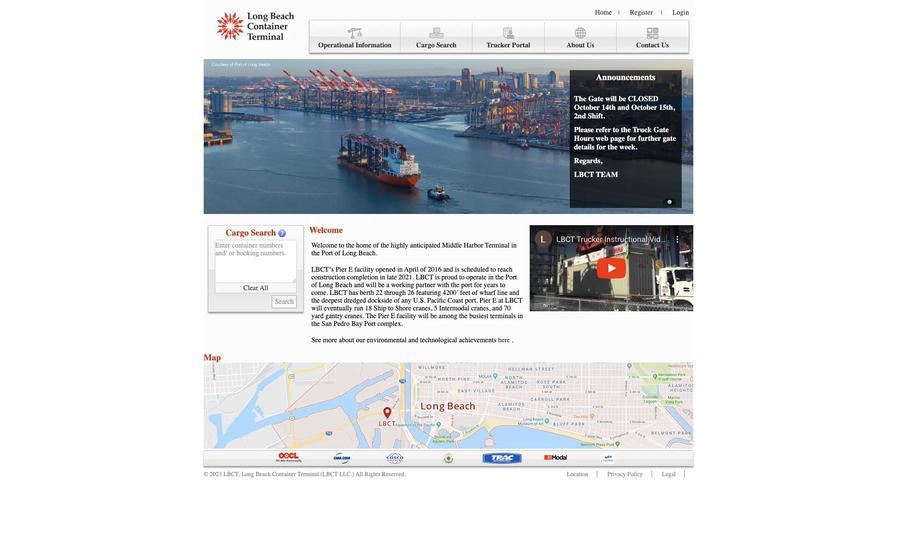Task type: locate. For each thing, give the bounding box(es) containing it.
contact us
[[636, 41, 669, 49]]

0 vertical spatial beach
[[335, 281, 352, 289]]

long down lbct's
[[319, 281, 333, 289]]

pier right lbct's
[[336, 266, 347, 274]]

facility
[[355, 266, 374, 274], [397, 312, 416, 320]]

will left 5
[[418, 312, 429, 320]]

menu bar
[[309, 20, 689, 53]]

register link
[[630, 9, 653, 16]]

0 horizontal spatial port
[[322, 249, 333, 257]]

details
[[574, 143, 595, 151]]

1 horizontal spatial october
[[631, 103, 657, 112]]

our
[[356, 336, 365, 344]]

operational
[[318, 41, 354, 49]]

0 vertical spatial gate
[[588, 94, 604, 103]]

2 horizontal spatial e
[[492, 297, 497, 305]]

to
[[613, 125, 619, 134], [339, 242, 344, 249], [491, 266, 496, 274], [459, 274, 465, 281], [500, 281, 505, 289], [388, 305, 394, 312]]

the up yard
[[311, 297, 320, 305]]

2 vertical spatial e
[[391, 312, 395, 320]]

1 cranes, from the left
[[413, 305, 432, 312]]

1 horizontal spatial search
[[436, 41, 457, 49]]

gantry
[[325, 312, 343, 320]]

reserved.
[[382, 471, 406, 478]]

for right port
[[474, 281, 482, 289]]

0 vertical spatial pier
[[336, 266, 347, 274]]

2 horizontal spatial long
[[342, 249, 357, 257]]

all right clear
[[260, 284, 268, 292]]

cranes, left 5
[[413, 305, 432, 312]]

2 horizontal spatial be
[[619, 94, 626, 103]]

0 horizontal spatial cargo
[[226, 228, 249, 238]]

1 us from the left
[[587, 41, 594, 49]]

1 horizontal spatial |
[[661, 9, 662, 16]]

0 horizontal spatial facility
[[355, 266, 374, 274]]

1 horizontal spatial gate
[[654, 125, 669, 134]]

will
[[605, 94, 617, 103], [366, 281, 377, 289], [311, 305, 322, 312], [418, 312, 429, 320]]

long left beach.
[[342, 249, 357, 257]]

us right 'contact'
[[661, 41, 669, 49]]

terminal right harbor
[[485, 242, 510, 249]]

| left login on the top of the page
[[661, 9, 662, 16]]

1 vertical spatial the
[[366, 312, 376, 320]]

gate inside please refer to the truck gate hours web page for further gate details for the week.
[[654, 125, 669, 134]]

port up lbct's
[[322, 249, 333, 257]]

is
[[455, 266, 460, 274], [435, 274, 440, 281]]

e left shore
[[391, 312, 395, 320]]

1 vertical spatial facility
[[397, 312, 416, 320]]

the
[[574, 94, 587, 103], [366, 312, 376, 320]]

1 horizontal spatial be
[[431, 312, 437, 320]]

2 vertical spatial port
[[364, 320, 376, 328]]

be inside the gate will be closed october 14th and october 15th, 2nd shift.
[[619, 94, 626, 103]]

pier right 'port.'
[[480, 297, 491, 305]]

about us
[[567, 41, 594, 49]]

of left 2016
[[420, 266, 426, 274]]

0 horizontal spatial e
[[349, 266, 353, 274]]

0 vertical spatial cargo
[[416, 41, 435, 49]]

1 vertical spatial cargo search
[[226, 228, 276, 238]]

1 horizontal spatial long
[[319, 281, 333, 289]]

please refer to the truck gate hours web page for further gate details for the week.
[[574, 125, 676, 151]]

achievements
[[459, 336, 496, 344]]

1 horizontal spatial us
[[661, 41, 669, 49]]

the
[[621, 125, 631, 134], [608, 143, 618, 151], [346, 242, 355, 249], [381, 242, 389, 249], [311, 249, 320, 257], [495, 274, 504, 281], [451, 281, 460, 289], [311, 297, 320, 305], [459, 312, 468, 320], [311, 320, 320, 328]]

and
[[443, 266, 453, 274], [354, 281, 364, 289], [509, 289, 519, 297], [492, 305, 502, 312], [408, 336, 418, 344]]

be left closed
[[619, 94, 626, 103]]

trucker portal link
[[473, 22, 545, 53]]

working
[[391, 281, 414, 289]]

1 vertical spatial all
[[356, 471, 363, 478]]

2 vertical spatial pier
[[378, 312, 389, 320]]

0 horizontal spatial |
[[618, 9, 620, 16]]

the up "2nd"
[[574, 94, 587, 103]]

1 horizontal spatial cargo
[[416, 41, 435, 49]]

1 vertical spatial cargo
[[226, 228, 249, 238]]

1 horizontal spatial cranes,
[[471, 305, 491, 312]]

port up line
[[506, 274, 517, 281]]

2 vertical spatial be
[[431, 312, 437, 320]]

1 vertical spatial pier
[[480, 297, 491, 305]]

0 horizontal spatial be
[[378, 281, 385, 289]]

0 horizontal spatial all
[[260, 284, 268, 292]]

october up please
[[574, 103, 600, 112]]

search inside cargo search link
[[436, 41, 457, 49]]

2nd
[[574, 112, 586, 120]]

the left san
[[311, 320, 320, 328]]

search
[[436, 41, 457, 49], [251, 228, 276, 238]]

0 horizontal spatial the
[[366, 312, 376, 320]]

|
[[618, 9, 620, 16], [661, 9, 662, 16]]

1 horizontal spatial e
[[391, 312, 395, 320]]

2 cranes, from the left
[[471, 305, 491, 312]]

2 | from the left
[[661, 9, 662, 16]]

portal
[[512, 41, 530, 49]]

0 horizontal spatial beach
[[256, 471, 271, 478]]

closed
[[628, 94, 659, 103]]

1 october from the left
[[574, 103, 600, 112]]

1 vertical spatial be
[[378, 281, 385, 289]]

1 horizontal spatial terminal
[[485, 242, 510, 249]]

web
[[596, 134, 609, 143]]

the left week. at right
[[608, 143, 618, 151]]

1 | from the left
[[618, 9, 620, 16]]

terminal left (lbct
[[297, 471, 319, 478]]

about
[[567, 41, 585, 49]]

2 horizontal spatial port
[[506, 274, 517, 281]]

pier
[[336, 266, 347, 274], [480, 297, 491, 305], [378, 312, 389, 320]]

operational information link
[[310, 22, 401, 53]]

legal
[[662, 471, 676, 478]]

in right late
[[397, 266, 403, 274]]

cargo search
[[416, 41, 457, 49], [226, 228, 276, 238]]

gate up shift.
[[588, 94, 604, 103]]

0 vertical spatial all
[[260, 284, 268, 292]]

lbct team
[[574, 170, 618, 179]]

complex.
[[377, 320, 403, 328]]

of
[[373, 242, 379, 249], [335, 249, 341, 257], [420, 266, 426, 274], [311, 281, 317, 289], [472, 289, 478, 297], [394, 297, 400, 305]]

1 vertical spatial long
[[319, 281, 333, 289]]

rights
[[365, 471, 380, 478]]

0 vertical spatial be
[[619, 94, 626, 103]]

1 horizontal spatial the
[[574, 94, 587, 103]]

to left home
[[339, 242, 344, 249]]

be left 'among'
[[431, 312, 437, 320]]

gate right truck
[[654, 125, 669, 134]]

2 october from the left
[[631, 103, 657, 112]]

1 vertical spatial terminal
[[297, 471, 319, 478]]

facility down "any"
[[397, 312, 416, 320]]

2 horizontal spatial for
[[627, 134, 636, 143]]

among
[[439, 312, 458, 320]]

1 vertical spatial gate
[[654, 125, 669, 134]]

gate
[[588, 94, 604, 103], [654, 125, 669, 134]]

welcome inside welcome to the home of the highly anticipated middle harbor terminal in the port of long beach.
[[311, 242, 337, 249]]

2 horizontal spatial pier
[[480, 297, 491, 305]]

u.s.
[[413, 297, 426, 305]]

1 vertical spatial port
[[506, 274, 517, 281]]

scheduled
[[461, 266, 489, 274]]

None submit
[[272, 295, 297, 308]]

for
[[627, 134, 636, 143], [597, 143, 606, 151], [474, 281, 482, 289]]

lbct
[[574, 170, 594, 179], [416, 274, 433, 281], [330, 289, 347, 297], [505, 297, 523, 305]]

beach up the dredged
[[335, 281, 352, 289]]

in up reach
[[511, 242, 517, 249]]

is left proud
[[435, 274, 440, 281]]

of right feet
[[472, 289, 478, 297]]

0 vertical spatial port
[[322, 249, 333, 257]]

1 vertical spatial search
[[251, 228, 276, 238]]

0 horizontal spatial gate
[[588, 94, 604, 103]]

us right about
[[587, 41, 594, 49]]

lbct's
[[311, 266, 334, 274]]

cranes, down wharf
[[471, 305, 491, 312]]

long
[[342, 249, 357, 257], [319, 281, 333, 289], [241, 471, 254, 478]]

facility down beach.
[[355, 266, 374, 274]]

shift.
[[588, 112, 605, 120]]

late
[[387, 274, 397, 281]]

0 vertical spatial the
[[574, 94, 587, 103]]

port
[[322, 249, 333, 257], [506, 274, 517, 281], [364, 320, 376, 328]]

october up truck
[[631, 103, 657, 112]]

0 horizontal spatial us
[[587, 41, 594, 49]]

contact us link
[[617, 22, 689, 53]]

san
[[322, 320, 332, 328]]

has
[[349, 289, 358, 297]]

will down come.
[[311, 305, 322, 312]]

the gate will be closed october 14th and october 15th, 2nd shift.
[[574, 94, 675, 120]]

0 horizontal spatial search
[[251, 228, 276, 238]]

0 horizontal spatial october
[[574, 103, 600, 112]]

technological
[[420, 336, 457, 344]]

e left "at"
[[492, 297, 497, 305]]

be
[[619, 94, 626, 103], [378, 281, 385, 289], [431, 312, 437, 320]]

be left the a
[[378, 281, 385, 289]]

0 vertical spatial cargo search
[[416, 41, 457, 49]]

all inside "button"
[[260, 284, 268, 292]]

welcome
[[309, 225, 343, 235], [311, 242, 337, 249]]

1 horizontal spatial beach
[[335, 281, 352, 289]]

gate inside the gate will be closed october 14th and october 15th, 2nd shift.
[[588, 94, 604, 103]]

port right bay on the left
[[364, 320, 376, 328]]

e up has
[[349, 266, 353, 274]]

for right details at right top
[[597, 143, 606, 151]]

wharf
[[480, 289, 496, 297]]

26
[[408, 289, 414, 297]]

long inside the lbct's pier e facility opened in april of 2016 and is scheduled to reach construction completion in late 2021.  lbct is proud to operate in the port of long beach and will be a working partner with the port for years to come.  lbct has berth 22 through 26 featuring 4200' feet of wharf line and the deepest dredged dockside of any u.s. pacific coast port. pier e at lbct will eventually run 18 ship to shore cranes, 5 intermodal cranes, and 70 yard gantry cranes. the pier e facility will be among the busiest terminals in the san pedro bay port complex.
[[319, 281, 333, 289]]

to right refer
[[613, 125, 619, 134]]

0 vertical spatial search
[[436, 41, 457, 49]]

ship
[[374, 305, 386, 312]]

0 horizontal spatial cranes,
[[413, 305, 432, 312]]

for right page
[[627, 134, 636, 143]]

beach left container
[[256, 471, 271, 478]]

e
[[349, 266, 353, 274], [492, 297, 497, 305], [391, 312, 395, 320]]

0 vertical spatial welcome
[[309, 225, 343, 235]]

information
[[356, 41, 392, 49]]

1 vertical spatial welcome
[[311, 242, 337, 249]]

come.
[[311, 289, 328, 297]]

2 vertical spatial long
[[241, 471, 254, 478]]

will inside the gate will be closed october 14th and october 15th, 2nd shift.
[[605, 94, 617, 103]]

2 us from the left
[[661, 41, 669, 49]]

home link
[[595, 9, 612, 16]]

the left truck
[[621, 125, 631, 134]]

cargo
[[416, 41, 435, 49], [226, 228, 249, 238]]

us
[[587, 41, 594, 49], [661, 41, 669, 49]]

the right run
[[366, 312, 376, 320]]

please
[[574, 125, 594, 134]]

0 vertical spatial terminal
[[485, 242, 510, 249]]

(lbct
[[321, 471, 338, 478]]

| right home link
[[618, 9, 620, 16]]

construction
[[311, 274, 346, 281]]

0 vertical spatial long
[[342, 249, 357, 257]]

lbct left has
[[330, 289, 347, 297]]

is left scheduled
[[455, 266, 460, 274]]

all right llc.)
[[356, 471, 363, 478]]

will down the announcements
[[605, 94, 617, 103]]

welcome to the home of the highly anticipated middle harbor terminal in the port of long beach.
[[311, 242, 517, 257]]

proud
[[441, 274, 458, 281]]

week.
[[620, 143, 637, 151]]

0 horizontal spatial for
[[474, 281, 482, 289]]

cargo search link
[[401, 22, 473, 53]]

with
[[437, 281, 449, 289]]

the left highly
[[381, 242, 389, 249]]

policy
[[628, 471, 643, 478]]

long right the lbct,
[[241, 471, 254, 478]]

pier down dockside
[[378, 312, 389, 320]]

the left home
[[346, 242, 355, 249]]



Task type: describe. For each thing, give the bounding box(es) containing it.
to right years
[[500, 281, 505, 289]]

through
[[384, 289, 406, 297]]

run
[[354, 305, 363, 312]]

to inside please refer to the truck gate hours web page for further gate details for the week.
[[613, 125, 619, 134]]

0 horizontal spatial pier
[[336, 266, 347, 274]]

us for about us
[[587, 41, 594, 49]]

22
[[376, 289, 383, 297]]

eventually
[[324, 305, 353, 312]]

us for contact us
[[661, 41, 669, 49]]

about
[[339, 336, 354, 344]]

the inside the gate will be closed october 14th and october 15th, 2nd shift.
[[574, 94, 587, 103]]

the left port
[[451, 281, 460, 289]]

for inside the lbct's pier e facility opened in april of 2016 and is scheduled to reach construction completion in late 2021.  lbct is proud to operate in the port of long beach and will be a working partner with the port for years to come.  lbct has berth 22 through 26 featuring 4200' feet of wharf line and the deepest dredged dockside of any u.s. pacific coast port. pier e at lbct will eventually run 18 ship to shore cranes, 5 intermodal cranes, and 70 yard gantry cranes. the pier e facility will be among the busiest terminals in the san pedro bay port complex.
[[474, 281, 482, 289]]

environmental
[[367, 336, 407, 344]]

and right 2016
[[443, 266, 453, 274]]

see more about our environmental and technological achievements here .
[[311, 336, 514, 344]]

partner
[[416, 281, 435, 289]]

location link
[[567, 471, 588, 478]]

cargo inside cargo search link
[[416, 41, 435, 49]]

login link
[[673, 9, 689, 16]]

feet
[[460, 289, 470, 297]]

0 vertical spatial facility
[[355, 266, 374, 274]]

5
[[434, 305, 438, 312]]

opened
[[376, 266, 396, 274]]

line
[[497, 289, 508, 297]]

in right operate
[[488, 274, 494, 281]]

the up line
[[495, 274, 504, 281]]

dockside
[[368, 297, 392, 305]]

18
[[365, 305, 372, 312]]

beach.
[[359, 249, 377, 257]]

1 vertical spatial beach
[[256, 471, 271, 478]]

busiest
[[469, 312, 489, 320]]

april
[[404, 266, 419, 274]]

1 horizontal spatial facility
[[397, 312, 416, 320]]

beach inside the lbct's pier e facility opened in april of 2016 and is scheduled to reach construction completion in late 2021.  lbct is proud to operate in the port of long beach and will be a working partner with the port for years to come.  lbct has berth 22 through 26 featuring 4200' feet of wharf line and the deepest dredged dockside of any u.s. pacific coast port. pier e at lbct will eventually run 18 ship to shore cranes, 5 intermodal cranes, and 70 yard gantry cranes. the pier e facility will be among the busiest terminals in the san pedro bay port complex.
[[335, 281, 352, 289]]

.
[[512, 336, 514, 344]]

1 horizontal spatial for
[[597, 143, 606, 151]]

to inside welcome to the home of the highly anticipated middle harbor terminal in the port of long beach.
[[339, 242, 344, 249]]

page
[[610, 134, 625, 143]]

hours
[[574, 134, 594, 143]]

location
[[567, 471, 588, 478]]

the inside the lbct's pier e facility opened in april of 2016 and is scheduled to reach construction completion in late 2021.  lbct is proud to operate in the port of long beach and will be a working partner with the port for years to come.  lbct has berth 22 through 26 featuring 4200' feet of wharf line and the deepest dredged dockside of any u.s. pacific coast port. pier e at lbct will eventually run 18 ship to shore cranes, 5 intermodal cranes, and 70 yard gantry cranes. the pier e facility will be among the busiest terminals in the san pedro bay port complex.
[[366, 312, 376, 320]]

1 horizontal spatial pier
[[378, 312, 389, 320]]

lbct,
[[223, 471, 240, 478]]

© 2023 lbct, long beach container terminal (lbct llc.) all rights reserved.
[[204, 471, 406, 478]]

0 horizontal spatial cargo search
[[226, 228, 276, 238]]

contact
[[636, 41, 660, 49]]

1 horizontal spatial all
[[356, 471, 363, 478]]

the up lbct's
[[311, 249, 320, 257]]

2016
[[428, 266, 442, 274]]

in right the 70
[[518, 312, 523, 320]]

0 horizontal spatial is
[[435, 274, 440, 281]]

terminals
[[490, 312, 516, 320]]

in left late
[[380, 274, 385, 281]]

to left reach
[[491, 266, 496, 274]]

highly
[[391, 242, 408, 249]]

a
[[386, 281, 390, 289]]

operate
[[466, 274, 487, 281]]

Enter container numbers and/ or booking numbers. text field
[[215, 240, 297, 283]]

0 horizontal spatial long
[[241, 471, 254, 478]]

pedro
[[334, 320, 350, 328]]

of right home
[[373, 242, 379, 249]]

of up construction
[[335, 249, 341, 257]]

home
[[595, 9, 612, 16]]

truck
[[633, 125, 652, 134]]

15th,
[[659, 103, 675, 112]]

0 vertical spatial e
[[349, 266, 353, 274]]

welcome for welcome to the home of the highly anticipated middle harbor terminal in the port of long beach.
[[311, 242, 337, 249]]

port inside welcome to the home of the highly anticipated middle harbor terminal in the port of long beach.
[[322, 249, 333, 257]]

harbor
[[464, 242, 483, 249]]

coast
[[448, 297, 463, 305]]

port
[[461, 281, 472, 289]]

lbct's pier e facility opened in april of 2016 and is scheduled to reach construction completion in late 2021.  lbct is proud to operate in the port of long beach and will be a working partner with the port for years to come.  lbct has berth 22 through 26 featuring 4200' feet of wharf line and the deepest dredged dockside of any u.s. pacific coast port. pier e at lbct will eventually run 18 ship to shore cranes, 5 intermodal cranes, and 70 yard gantry cranes. the pier e facility will be among the busiest terminals in the san pedro bay port complex.
[[311, 266, 523, 328]]

clear all
[[243, 284, 268, 292]]

of left "any"
[[394, 297, 400, 305]]

and right line
[[509, 289, 519, 297]]

anticipated
[[410, 242, 440, 249]]

about us link
[[545, 22, 617, 53]]

and left technological
[[408, 336, 418, 344]]

0 horizontal spatial terminal
[[297, 471, 319, 478]]

deepest
[[322, 297, 342, 305]]

login
[[673, 9, 689, 16]]

years
[[484, 281, 498, 289]]

2023
[[210, 471, 222, 478]]

and left the 70
[[492, 305, 502, 312]]

lbct up featuring
[[416, 274, 433, 281]]

1 horizontal spatial is
[[455, 266, 460, 274]]

middle
[[442, 242, 462, 249]]

cranes.
[[345, 312, 364, 320]]

register
[[630, 9, 653, 16]]

home
[[356, 242, 372, 249]]

privacy
[[608, 471, 626, 478]]

menu bar containing operational information
[[309, 20, 689, 53]]

4200'
[[443, 289, 459, 297]]

trucker
[[487, 41, 510, 49]]

lbct right "at"
[[505, 297, 523, 305]]

70
[[504, 305, 511, 312]]

refer
[[596, 125, 611, 134]]

lbct down regards,​
[[574, 170, 594, 179]]

the right 'among'
[[459, 312, 468, 320]]

trucker portal
[[487, 41, 530, 49]]

reach
[[498, 266, 513, 274]]

1 horizontal spatial port
[[364, 320, 376, 328]]

announcements
[[596, 72, 656, 82]]

and up the dredged
[[354, 281, 364, 289]]

to right proud
[[459, 274, 465, 281]]

further
[[638, 134, 661, 143]]

welcome for welcome
[[309, 225, 343, 235]]

in inside welcome to the home of the highly anticipated middle harbor terminal in the port of long beach.
[[511, 242, 517, 249]]

will left the a
[[366, 281, 377, 289]]

©
[[204, 471, 208, 478]]

llc.)
[[339, 471, 354, 478]]

shore
[[395, 305, 411, 312]]

completion
[[347, 274, 378, 281]]

dredged
[[344, 297, 366, 305]]

terminal inside welcome to the home of the highly anticipated middle harbor terminal in the port of long beach.
[[485, 242, 510, 249]]

long inside welcome to the home of the highly anticipated middle harbor terminal in the port of long beach.
[[342, 249, 357, 257]]

of down lbct's
[[311, 281, 317, 289]]

map
[[204, 353, 221, 363]]

legal link
[[662, 471, 676, 478]]

gate
[[663, 134, 676, 143]]

at
[[498, 297, 503, 305]]

bay
[[351, 320, 363, 328]]

port.
[[465, 297, 478, 305]]

1 horizontal spatial cargo search
[[416, 41, 457, 49]]

1 vertical spatial e
[[492, 297, 497, 305]]

container
[[272, 471, 296, 478]]

to right ship
[[388, 305, 394, 312]]



Task type: vqa. For each thing, say whether or not it's contained in the screenshot.
Schedule/Cutoffs
no



